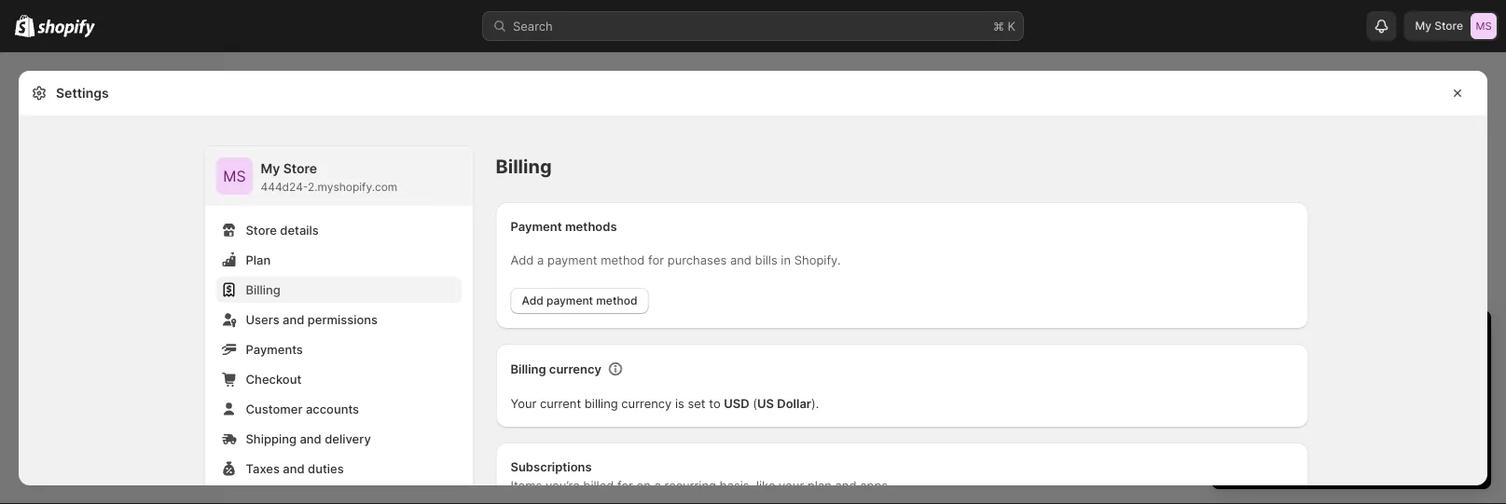 Task type: locate. For each thing, give the bounding box(es) containing it.
store inside my store 444d24-2.myshopify.com
[[283, 161, 317, 177]]

0 horizontal spatial my
[[261, 161, 280, 177]]

your current billing currency is set to usd ( us dollar ).
[[511, 396, 819, 411]]

us
[[758, 396, 774, 411]]

1 horizontal spatial to
[[1273, 361, 1284, 375]]

1 vertical spatial plan
[[808, 479, 832, 493]]

1 horizontal spatial for
[[648, 253, 664, 267]]

your inside to customize your online store and add bonus features
[[1443, 398, 1468, 413]]

0 vertical spatial your
[[1443, 398, 1468, 413]]

add for add a payment method for purchases and bills in shopify.
[[511, 253, 534, 267]]

settings dialog
[[19, 71, 1488, 505]]

billing
[[496, 155, 552, 178], [246, 283, 281, 297], [511, 362, 546, 376]]

add payment method
[[522, 294, 638, 308]]

plan right 'like'
[[808, 479, 832, 493]]

my up 444d24-
[[261, 161, 280, 177]]

your
[[1443, 398, 1468, 413], [779, 479, 804, 493]]

2 horizontal spatial for
[[1329, 380, 1345, 394]]

1 vertical spatial add
[[522, 294, 544, 308]]

method down add a payment method for purchases and bills in shopify.
[[596, 294, 638, 308]]

add down payment
[[511, 253, 534, 267]]

0 vertical spatial billing
[[496, 155, 552, 178]]

to customize your online store and add bonus features
[[1245, 398, 1468, 431]]

customize
[[1381, 398, 1439, 413]]

shop settings menu element
[[205, 146, 473, 505]]

billing up payment
[[496, 155, 552, 178]]

1 horizontal spatial my
[[1416, 19, 1432, 33]]

for for add a payment method for purchases and bills in shopify.
[[648, 253, 664, 267]]

0 vertical spatial for
[[648, 253, 664, 267]]

1 vertical spatial store
[[1283, 417, 1312, 431]]

store for my store 444d24-2.myshopify.com
[[283, 161, 317, 177]]

your up switch
[[1230, 327, 1270, 350]]

1 vertical spatial a
[[1288, 361, 1294, 375]]

recurring
[[665, 479, 716, 493]]

billing up the current
[[511, 362, 546, 376]]

1 vertical spatial your
[[779, 479, 804, 493]]

customer
[[246, 402, 303, 417]]

a left the paid
[[1288, 361, 1294, 375]]

set
[[688, 396, 706, 411]]

to right set
[[709, 396, 721, 411]]

your up features
[[1443, 398, 1468, 413]]

0 vertical spatial your
[[1230, 327, 1270, 350]]

2 horizontal spatial store
[[1435, 19, 1464, 33]]

0 horizontal spatial to
[[709, 396, 721, 411]]

a
[[537, 253, 544, 267], [1288, 361, 1294, 375], [655, 479, 661, 493]]

0 vertical spatial a
[[537, 253, 544, 267]]

1 horizontal spatial your
[[1230, 327, 1270, 350]]

and left apps.
[[835, 479, 857, 493]]

your left the current
[[511, 396, 537, 411]]

checkout link
[[216, 367, 462, 393]]

plan inside your trial just started "element"
[[1326, 361, 1350, 375]]

1 vertical spatial payment
[[547, 294, 593, 308]]

currency left is
[[622, 396, 672, 411]]

delivery
[[325, 432, 371, 446]]

add up billing currency
[[522, 294, 544, 308]]

shipping and delivery link
[[216, 426, 462, 452]]

subscriptions
[[511, 460, 592, 474]]

1 horizontal spatial your
[[1443, 398, 1468, 413]]

3
[[1271, 380, 1279, 394]]

$50 app store credit
[[1245, 398, 1362, 413]]

1 horizontal spatial store
[[283, 161, 317, 177]]

billing link
[[216, 277, 462, 303]]

2 horizontal spatial a
[[1288, 361, 1294, 375]]

to
[[1273, 361, 1284, 375], [709, 396, 721, 411], [1366, 398, 1377, 413]]

your for your current billing currency is set to usd ( us dollar ).
[[511, 396, 537, 411]]

bonus
[[1366, 417, 1401, 431]]

my inside my store 444d24-2.myshopify.com
[[261, 161, 280, 177]]

payment methods
[[511, 219, 617, 234]]

0 horizontal spatial for
[[618, 479, 633, 493]]

add
[[511, 253, 534, 267], [522, 294, 544, 308]]

for up credit
[[1329, 380, 1345, 394]]

1 vertical spatial billing
[[246, 283, 281, 297]]

a inside "element"
[[1288, 361, 1294, 375]]

payment
[[548, 253, 598, 267], [547, 294, 593, 308]]

billed
[[583, 479, 614, 493]]

and right users
[[283, 313, 304, 327]]

plan link
[[216, 247, 462, 273]]

0 vertical spatial my
[[1416, 19, 1432, 33]]

$1/month
[[1348, 380, 1402, 394]]

to up 3
[[1273, 361, 1284, 375]]

0 horizontal spatial currency
[[549, 362, 602, 376]]

your right 'like'
[[779, 479, 804, 493]]

0 horizontal spatial your
[[511, 396, 537, 411]]

your inside settings dialog
[[511, 396, 537, 411]]

for for subscriptions items you're billed for on a recurring basis, like your plan and apps.
[[618, 479, 633, 493]]

apps.
[[860, 479, 892, 493]]

app
[[1271, 398, 1293, 413]]

payment down payment methods
[[548, 253, 598, 267]]

on
[[637, 479, 651, 493]]

users and permissions
[[246, 313, 378, 327]]

0 horizontal spatial a
[[537, 253, 544, 267]]

plan up first 3 months for $1/month
[[1326, 361, 1350, 375]]

2 vertical spatial a
[[655, 479, 661, 493]]

1 vertical spatial your
[[511, 396, 537, 411]]

2 vertical spatial for
[[618, 479, 633, 493]]

method
[[601, 253, 645, 267], [596, 294, 638, 308]]

currency up the current
[[549, 362, 602, 376]]

for left on
[[618, 479, 633, 493]]

1 vertical spatial currency
[[622, 396, 672, 411]]

method down methods
[[601, 253, 645, 267]]

⌘
[[994, 19, 1005, 33]]

1 vertical spatial for
[[1329, 380, 1345, 394]]

and right taxes
[[283, 462, 305, 476]]

ms button
[[216, 158, 253, 195]]

like
[[756, 479, 776, 493]]

store up 444d24-
[[283, 161, 317, 177]]

shipping
[[246, 432, 297, 446]]

credit
[[1329, 398, 1362, 413]]

your inside your trial just started dropdown button
[[1230, 327, 1270, 350]]

you're
[[546, 479, 580, 493]]

taxes and duties link
[[216, 456, 462, 482]]

1 vertical spatial store
[[283, 161, 317, 177]]

0 horizontal spatial your
[[779, 479, 804, 493]]

2 horizontal spatial to
[[1366, 398, 1377, 413]]

for left purchases
[[648, 253, 664, 267]]

my store
[[1416, 19, 1464, 33]]

0 vertical spatial store
[[1435, 19, 1464, 33]]

0 horizontal spatial plan
[[808, 479, 832, 493]]

my
[[1416, 19, 1432, 33], [261, 161, 280, 177]]

trial
[[1276, 327, 1309, 350]]

1 horizontal spatial a
[[655, 479, 661, 493]]

my for my store 444d24-2.myshopify.com
[[261, 161, 280, 177]]

and down customer accounts
[[300, 432, 322, 446]]

method inside button
[[596, 294, 638, 308]]

and left add
[[1316, 417, 1337, 431]]

0 vertical spatial method
[[601, 253, 645, 267]]

1 vertical spatial my
[[261, 161, 280, 177]]

0 horizontal spatial store
[[246, 223, 277, 237]]

taxes and duties
[[246, 462, 344, 476]]

a right on
[[655, 479, 661, 493]]

a inside "subscriptions items you're billed for on a recurring basis, like your plan and apps."
[[655, 479, 661, 493]]

store down $50 app store credit link
[[1283, 417, 1312, 431]]

1 vertical spatial method
[[596, 294, 638, 308]]

payment inside button
[[547, 294, 593, 308]]

payment up billing currency
[[547, 294, 593, 308]]

0 vertical spatial plan
[[1326, 361, 1350, 375]]

store down months
[[1297, 398, 1326, 413]]

in
[[781, 253, 791, 267]]

⌘ k
[[994, 19, 1016, 33]]

currency
[[549, 362, 602, 376], [622, 396, 672, 411]]

2 vertical spatial store
[[246, 223, 277, 237]]

1 horizontal spatial plan
[[1326, 361, 1350, 375]]

billing inside shop settings menu element
[[246, 283, 281, 297]]

permissions
[[308, 313, 378, 327]]

your
[[1230, 327, 1270, 350], [511, 396, 537, 411]]

store left my store image
[[1435, 19, 1464, 33]]

first
[[1245, 380, 1268, 394]]

to down $1/month
[[1366, 398, 1377, 413]]

billing up users
[[246, 283, 281, 297]]

and inside "subscriptions items you're billed for on a recurring basis, like your plan and apps."
[[835, 479, 857, 493]]

your trial just started element
[[1212, 359, 1492, 490]]

add inside button
[[522, 294, 544, 308]]

your trial just started
[[1230, 327, 1415, 350]]

for inside "subscriptions items you're billed for on a recurring basis, like your plan and apps."
[[618, 479, 633, 493]]

a down payment
[[537, 253, 544, 267]]

dialog
[[1495, 71, 1507, 505]]

taxes
[[246, 462, 280, 476]]

my left my store image
[[1416, 19, 1432, 33]]

0 vertical spatial add
[[511, 253, 534, 267]]

details
[[280, 223, 319, 237]]

store
[[1435, 19, 1464, 33], [283, 161, 317, 177], [246, 223, 277, 237]]

$50 app store credit link
[[1245, 398, 1362, 413]]

store
[[1297, 398, 1326, 413], [1283, 417, 1312, 431]]

add for add payment method
[[522, 294, 544, 308]]

and
[[730, 253, 752, 267], [283, 313, 304, 327], [1354, 361, 1375, 375], [1316, 417, 1337, 431], [300, 432, 322, 446], [283, 462, 305, 476], [835, 479, 857, 493]]

for
[[648, 253, 664, 267], [1329, 380, 1345, 394], [618, 479, 633, 493]]

store up 'plan'
[[246, 223, 277, 237]]



Task type: describe. For each thing, give the bounding box(es) containing it.
paid
[[1298, 361, 1322, 375]]

add a payment method for purchases and bills in shopify.
[[511, 253, 841, 267]]

for inside your trial just started "element"
[[1329, 380, 1345, 394]]

customer accounts link
[[216, 396, 462, 423]]

0 vertical spatial store
[[1297, 398, 1326, 413]]

basis,
[[720, 479, 753, 493]]

plan
[[246, 253, 271, 267]]

get:
[[1378, 361, 1401, 375]]

online
[[1245, 417, 1280, 431]]

your trial just started button
[[1212, 311, 1492, 350]]

billing currency
[[511, 362, 602, 376]]

and left "bills"
[[730, 253, 752, 267]]

0 vertical spatial currency
[[549, 362, 602, 376]]

usd
[[724, 396, 750, 411]]

store inside "link"
[[246, 223, 277, 237]]

your inside "subscriptions items you're billed for on a recurring basis, like your plan and apps."
[[779, 479, 804, 493]]

payment
[[511, 219, 562, 234]]

payments link
[[216, 337, 462, 363]]

payments
[[246, 342, 303, 357]]

duties
[[308, 462, 344, 476]]

features
[[1405, 417, 1452, 431]]

switch to a paid plan and get:
[[1230, 361, 1401, 375]]

to inside to customize your online store and add bonus features
[[1366, 398, 1377, 413]]

dollar
[[777, 396, 812, 411]]

0 vertical spatial payment
[[548, 253, 598, 267]]

store details link
[[216, 217, 462, 243]]

users and permissions link
[[216, 307, 462, 333]]

2 vertical spatial billing
[[511, 362, 546, 376]]

started
[[1351, 327, 1415, 350]]

and up $1/month
[[1354, 361, 1375, 375]]

2.myshopify.com
[[308, 181, 398, 194]]

plan inside "subscriptions items you're billed for on a recurring basis, like your plan and apps."
[[808, 479, 832, 493]]

shopify image
[[38, 19, 95, 38]]

months
[[1282, 380, 1325, 394]]

checkout
[[246, 372, 302, 387]]

add
[[1341, 417, 1363, 431]]

purchases
[[668, 253, 727, 267]]

just
[[1314, 327, 1346, 350]]

(
[[753, 396, 758, 411]]

methods
[[565, 219, 617, 234]]

shopify.
[[795, 253, 841, 267]]

and inside to customize your online store and add bonus features
[[1316, 417, 1337, 431]]

add payment method button
[[511, 288, 649, 314]]

my store image
[[216, 158, 253, 195]]

).
[[812, 396, 819, 411]]

$50
[[1245, 398, 1268, 413]]

444d24-
[[261, 181, 308, 194]]

my store image
[[1471, 13, 1497, 39]]

bills
[[755, 253, 778, 267]]

users
[[246, 313, 280, 327]]

settings
[[56, 85, 109, 101]]

is
[[675, 396, 685, 411]]

my store 444d24-2.myshopify.com
[[261, 161, 398, 194]]

current
[[540, 396, 581, 411]]

your for your trial just started
[[1230, 327, 1270, 350]]

accounts
[[306, 402, 359, 417]]

store details
[[246, 223, 319, 237]]

items
[[511, 479, 542, 493]]

shipping and delivery
[[246, 432, 371, 446]]

to inside settings dialog
[[709, 396, 721, 411]]

k
[[1008, 19, 1016, 33]]

store for my store
[[1435, 19, 1464, 33]]

1 horizontal spatial currency
[[622, 396, 672, 411]]

billing
[[585, 396, 618, 411]]

search
[[513, 19, 553, 33]]

shopify image
[[15, 15, 35, 37]]

customer accounts
[[246, 402, 359, 417]]

switch
[[1230, 361, 1269, 375]]

first 3 months for $1/month
[[1245, 380, 1402, 394]]

my for my store
[[1416, 19, 1432, 33]]

store inside to customize your online store and add bonus features
[[1283, 417, 1312, 431]]

subscriptions items you're billed for on a recurring basis, like your plan and apps.
[[511, 460, 892, 493]]



Task type: vqa. For each thing, say whether or not it's contained in the screenshot.
THE SEARCH COUNTRIES text box
no



